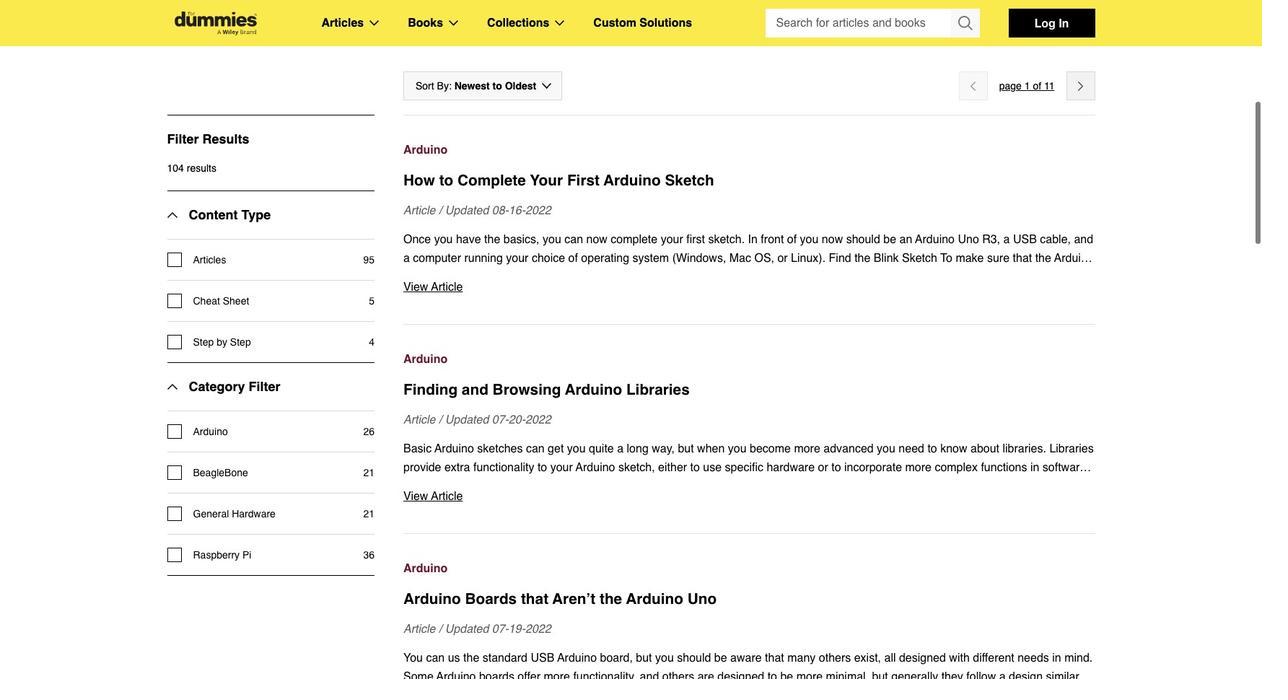Task type: describe. For each thing, give the bounding box(es) containing it.
1 vertical spatial to
[[439, 172, 454, 189]]

article for finding
[[404, 414, 436, 427]]

step by step
[[193, 336, 251, 348]]

general hardware
[[193, 508, 276, 520]]

arduino link for how to complete your first arduino sketch
[[404, 141, 1096, 160]]

pi
[[243, 549, 252, 561]]

1 vertical spatial hardware
[[232, 508, 276, 520]]

16-
[[509, 204, 526, 217]]

complete
[[458, 172, 526, 189]]

finding
[[404, 381, 458, 399]]

/ for how
[[439, 204, 442, 217]]

and
[[462, 381, 489, 399]]

raspberry
[[193, 549, 240, 561]]

cheat
[[193, 295, 220, 307]]

updated for and
[[445, 414, 489, 427]]

26
[[363, 426, 375, 438]]

cookie consent banner dialog
[[0, 627, 1263, 679]]

/ for arduino
[[439, 623, 442, 636]]

5
[[369, 295, 375, 307]]

4
[[369, 336, 375, 348]]

07- for boards
[[492, 623, 509, 636]]

07- for and
[[492, 414, 509, 427]]

content
[[189, 207, 238, 222]]

articles for books
[[322, 17, 364, 30]]

sketch
[[665, 172, 715, 189]]

articles left from
[[167, 21, 243, 48]]

content type button
[[167, 191, 271, 239]]

type
[[242, 207, 271, 222]]

page
[[1000, 80, 1022, 92]]

sheet
[[223, 295, 249, 307]]

cheat sheet
[[193, 295, 249, 307]]

books
[[408, 17, 443, 30]]

open collections list image
[[556, 20, 565, 26]]

log
[[1035, 16, 1056, 30]]

updated for boards
[[445, 623, 489, 636]]

logo image
[[167, 11, 264, 35]]

from
[[249, 21, 303, 48]]

raspberry pi
[[193, 549, 252, 561]]

open article categories image
[[370, 20, 379, 26]]

21 for general hardware
[[363, 508, 375, 520]]

view article for finding
[[404, 490, 463, 503]]

104
[[167, 162, 184, 174]]

arduino link for arduino boards that aren't the arduino uno
[[404, 560, 1096, 578]]

20-
[[509, 414, 526, 427]]

category
[[189, 379, 245, 394]]

sort by: newest to oldest
[[416, 80, 537, 92]]

general
[[193, 508, 229, 520]]

2022 for complete
[[526, 204, 551, 217]]

custom solutions link
[[594, 14, 693, 32]]

results
[[203, 131, 249, 147]]

finding and browsing arduino libraries
[[404, 381, 690, 399]]

how to complete your first arduino sketch link
[[404, 170, 1096, 191]]

article for arduino
[[404, 623, 436, 636]]

newest
[[455, 80, 490, 92]]

updated for to
[[445, 204, 489, 217]]

aren't
[[553, 591, 596, 608]]

collections
[[487, 17, 550, 30]]

2022 for browsing
[[526, 414, 551, 427]]

arduino link for finding and browsing arduino libraries
[[404, 350, 1096, 369]]

95
[[363, 254, 375, 266]]

filter results
[[167, 131, 249, 147]]

in
[[1059, 16, 1070, 30]]

by:
[[437, 80, 452, 92]]

boards
[[465, 591, 517, 608]]

custom
[[594, 17, 637, 30]]

page 1 of 11 button
[[1000, 77, 1055, 95]]



Task type: vqa. For each thing, say whether or not it's contained in the screenshot.
62
no



Task type: locate. For each thing, give the bounding box(es) containing it.
content type
[[189, 207, 271, 222]]

filter up 104
[[167, 131, 199, 147]]

article for how
[[404, 204, 436, 217]]

uno
[[688, 591, 717, 608]]

to
[[493, 80, 502, 92], [439, 172, 454, 189]]

articles from hardware
[[167, 21, 415, 48]]

hardware
[[310, 21, 415, 48], [232, 508, 276, 520]]

0 horizontal spatial hardware
[[232, 508, 276, 520]]

log in link
[[1009, 9, 1096, 38]]

how
[[404, 172, 435, 189]]

1 vertical spatial view
[[404, 490, 428, 503]]

1 updated from the top
[[445, 204, 489, 217]]

by
[[217, 336, 227, 348]]

step
[[193, 336, 214, 348], [230, 336, 251, 348]]

2022 down that
[[526, 623, 551, 636]]

1 step from the left
[[193, 336, 214, 348]]

2022 down finding and browsing arduino libraries
[[526, 414, 551, 427]]

0 horizontal spatial step
[[193, 336, 214, 348]]

1 vertical spatial filter
[[249, 379, 281, 394]]

1 vertical spatial 21
[[363, 508, 375, 520]]

3 arduino link from the top
[[404, 560, 1096, 578]]

07- down boards
[[492, 623, 509, 636]]

group
[[766, 9, 980, 38]]

21
[[363, 467, 375, 479], [363, 508, 375, 520]]

category filter
[[189, 379, 281, 394]]

1 horizontal spatial filter
[[249, 379, 281, 394]]

0 vertical spatial updated
[[445, 204, 489, 217]]

1 vertical spatial /
[[439, 414, 442, 427]]

view for how to complete your first arduino sketch
[[404, 281, 428, 294]]

arduino
[[404, 144, 448, 157], [604, 172, 661, 189], [404, 353, 448, 366], [565, 381, 623, 399], [193, 426, 228, 438], [404, 562, 448, 575], [404, 591, 461, 608], [626, 591, 684, 608]]

2 21 from the top
[[363, 508, 375, 520]]

21 down 26 on the left bottom
[[363, 467, 375, 479]]

1 view from the top
[[404, 281, 428, 294]]

0 vertical spatial view
[[404, 281, 428, 294]]

view
[[404, 281, 428, 294], [404, 490, 428, 503]]

article / updated 07-20-2022
[[404, 414, 551, 427]]

2022 down your
[[526, 204, 551, 217]]

3 updated from the top
[[445, 623, 489, 636]]

/
[[439, 204, 442, 217], [439, 414, 442, 427], [439, 623, 442, 636]]

1 2022 from the top
[[526, 204, 551, 217]]

view article link
[[404, 278, 1096, 297], [404, 487, 1096, 506]]

of
[[1034, 80, 1042, 92]]

arduino link up finding and browsing arduino libraries link
[[404, 350, 1096, 369]]

1 arduino link from the top
[[404, 141, 1096, 160]]

step right by
[[230, 336, 251, 348]]

0 vertical spatial hardware
[[310, 21, 415, 48]]

to right the how
[[439, 172, 454, 189]]

view for finding and browsing arduino libraries
[[404, 490, 428, 503]]

libraries
[[627, 381, 690, 399]]

arduino link
[[404, 141, 1096, 160], [404, 350, 1096, 369], [404, 560, 1096, 578]]

1 view article link from the top
[[404, 278, 1096, 297]]

view article link for how to complete your first arduino sketch
[[404, 278, 1096, 297]]

custom solutions
[[594, 17, 693, 30]]

step left by
[[193, 336, 214, 348]]

1 horizontal spatial hardware
[[310, 21, 415, 48]]

that
[[521, 591, 549, 608]]

browsing
[[493, 381, 561, 399]]

2 vertical spatial updated
[[445, 623, 489, 636]]

0 vertical spatial 21
[[363, 467, 375, 479]]

updated left 08-
[[445, 204, 489, 217]]

log in
[[1035, 16, 1070, 30]]

article / updated 07-19-2022
[[404, 623, 551, 636]]

arduino boards that aren't the arduino uno link
[[404, 588, 1096, 610]]

21 up 36
[[363, 508, 375, 520]]

0 vertical spatial 2022
[[526, 204, 551, 217]]

arduino link up how to complete your first arduino sketch link
[[404, 141, 1096, 160]]

results
[[187, 162, 217, 174]]

view article for how
[[404, 281, 463, 294]]

21 for beaglebone
[[363, 467, 375, 479]]

updated down and
[[445, 414, 489, 427]]

category filter button
[[167, 363, 281, 411]]

1 vertical spatial 2022
[[526, 414, 551, 427]]

the
[[600, 591, 623, 608]]

1 vertical spatial view article link
[[404, 487, 1096, 506]]

1 vertical spatial arduino link
[[404, 350, 1096, 369]]

updated down boards
[[445, 623, 489, 636]]

your
[[530, 172, 563, 189]]

2 / from the top
[[439, 414, 442, 427]]

11
[[1045, 80, 1055, 92]]

how to complete your first arduino sketch
[[404, 172, 715, 189]]

2 view article link from the top
[[404, 487, 1096, 506]]

1 / from the top
[[439, 204, 442, 217]]

1 21 from the top
[[363, 467, 375, 479]]

Search for articles and books text field
[[766, 9, 953, 38]]

2 view from the top
[[404, 490, 428, 503]]

1 horizontal spatial to
[[493, 80, 502, 92]]

2 updated from the top
[[445, 414, 489, 427]]

1 vertical spatial 07-
[[492, 623, 509, 636]]

view article
[[404, 281, 463, 294], [404, 490, 463, 503]]

arduino boards that aren't the arduino uno
[[404, 591, 717, 608]]

1 07- from the top
[[492, 414, 509, 427]]

oldest
[[505, 80, 537, 92]]

view article link for finding and browsing arduino libraries
[[404, 487, 1096, 506]]

0 vertical spatial view article
[[404, 281, 463, 294]]

0 vertical spatial /
[[439, 204, 442, 217]]

2 07- from the top
[[492, 623, 509, 636]]

article / updated 08-16-2022
[[404, 204, 551, 217]]

08-
[[492, 204, 509, 217]]

filter
[[167, 131, 199, 147], [249, 379, 281, 394]]

articles up cheat
[[193, 254, 226, 266]]

open book categories image
[[449, 20, 459, 26]]

beaglebone
[[193, 467, 248, 479]]

1 vertical spatial updated
[[445, 414, 489, 427]]

0 vertical spatial filter
[[167, 131, 199, 147]]

articles
[[322, 17, 364, 30], [167, 21, 243, 48], [193, 254, 226, 266]]

3 / from the top
[[439, 623, 442, 636]]

2 2022 from the top
[[526, 414, 551, 427]]

1 view article from the top
[[404, 281, 463, 294]]

1 vertical spatial view article
[[404, 490, 463, 503]]

2 vertical spatial arduino link
[[404, 560, 1096, 578]]

104 results
[[167, 162, 217, 174]]

solutions
[[640, 17, 693, 30]]

filter inside dropdown button
[[249, 379, 281, 394]]

/ for finding
[[439, 414, 442, 427]]

0 vertical spatial view article link
[[404, 278, 1096, 297]]

3 2022 from the top
[[526, 623, 551, 636]]

07- down browsing
[[492, 414, 509, 427]]

1
[[1025, 80, 1031, 92]]

0 vertical spatial to
[[493, 80, 502, 92]]

articles for 95
[[193, 254, 226, 266]]

2 vertical spatial 2022
[[526, 623, 551, 636]]

filter right category
[[249, 379, 281, 394]]

0 horizontal spatial filter
[[167, 131, 199, 147]]

article
[[404, 204, 436, 217], [431, 281, 463, 294], [404, 414, 436, 427], [431, 490, 463, 503], [404, 623, 436, 636]]

19-
[[509, 623, 526, 636]]

2 vertical spatial /
[[439, 623, 442, 636]]

finding and browsing arduino libraries link
[[404, 379, 1096, 401]]

2 arduino link from the top
[[404, 350, 1096, 369]]

0 horizontal spatial to
[[439, 172, 454, 189]]

first
[[567, 172, 600, 189]]

36
[[363, 549, 375, 561]]

2 step from the left
[[230, 336, 251, 348]]

2022
[[526, 204, 551, 217], [526, 414, 551, 427], [526, 623, 551, 636]]

articles left open article categories image
[[322, 17, 364, 30]]

2 view article from the top
[[404, 490, 463, 503]]

page 1 of 11
[[1000, 80, 1055, 92]]

1 horizontal spatial step
[[230, 336, 251, 348]]

07-
[[492, 414, 509, 427], [492, 623, 509, 636]]

0 vertical spatial 07-
[[492, 414, 509, 427]]

arduino link up arduino boards that aren't the arduino uno link
[[404, 560, 1096, 578]]

2022 for that
[[526, 623, 551, 636]]

updated
[[445, 204, 489, 217], [445, 414, 489, 427], [445, 623, 489, 636]]

0 vertical spatial arduino link
[[404, 141, 1096, 160]]

to left the oldest
[[493, 80, 502, 92]]

sort
[[416, 80, 434, 92]]



